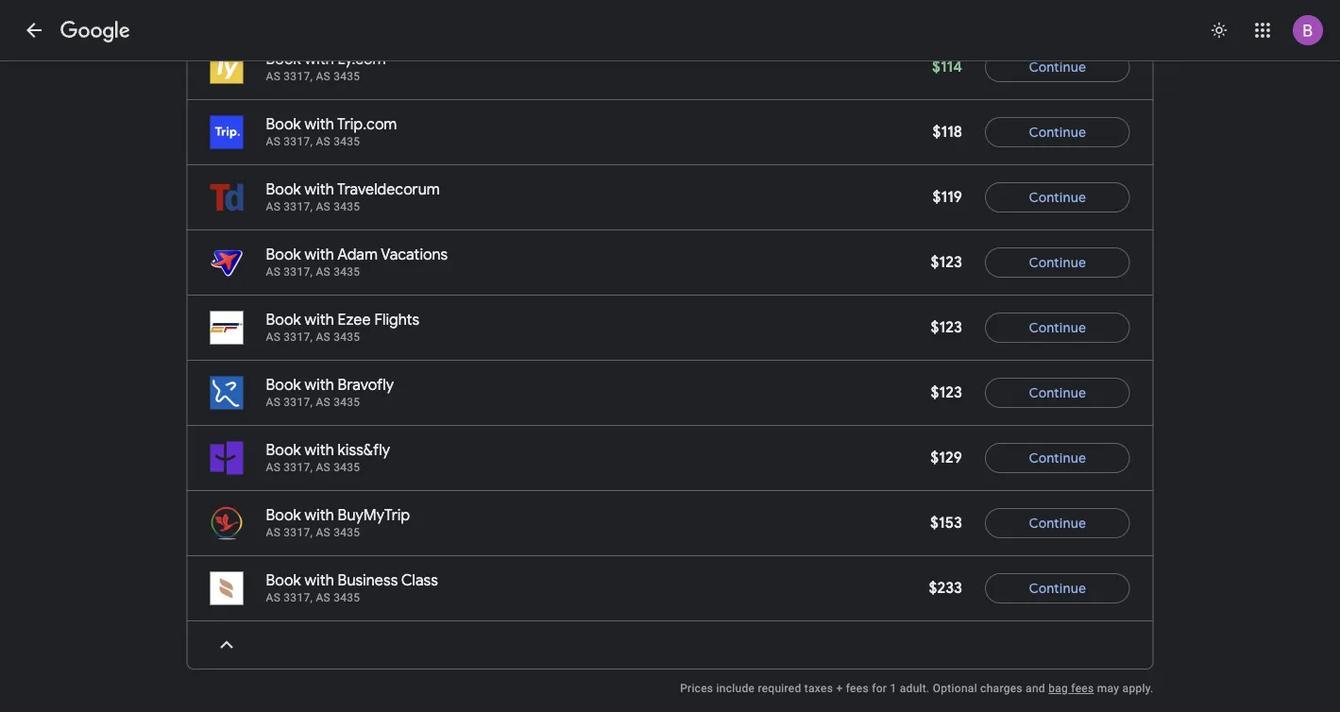 Task type: describe. For each thing, give the bounding box(es) containing it.
3435 for trip.com
[[334, 135, 360, 148]]

flight numbers as 3317, as 3435 text field for ly.com
[[266, 70, 360, 83]]

and
[[1026, 682, 1046, 695]]

$233
[[929, 579, 963, 598]]

continue button for book with traveldecorum
[[986, 175, 1131, 220]]

class
[[401, 571, 438, 591]]

for
[[872, 682, 887, 695]]

$153
[[931, 514, 963, 533]]

business
[[338, 571, 398, 591]]

book for book with ezee flights
[[266, 310, 301, 330]]

continue for book with adam vacations
[[1029, 254, 1087, 271]]

continue button for book with business class
[[986, 566, 1131, 611]]

$114
[[933, 57, 963, 77]]

prices
[[680, 682, 714, 695]]

flight numbers as 3317, as 3435 text field for adam
[[266, 266, 360, 279]]

go back image
[[23, 19, 45, 42]]

continue button for book with bravofly
[[986, 370, 1131, 416]]

continue button for book with ly.com
[[986, 44, 1131, 90]]

$123 for book with adam vacations
[[931, 253, 963, 272]]

3435 inside book with ezee flights as 3317, as 3435
[[334, 331, 360, 344]]

continue button for book with trip.com
[[986, 110, 1131, 155]]

continue for book with buymytrip
[[1029, 515, 1087, 532]]

continue for book with kiss&fly
[[1029, 450, 1087, 467]]

1
[[890, 682, 897, 695]]

129 US dollars text field
[[931, 448, 963, 468]]

123 US dollars text field
[[931, 383, 963, 403]]

with for bravofly
[[305, 376, 334, 395]]

continue for book with business class
[[1029, 580, 1087, 597]]

bag
[[1049, 682, 1069, 695]]

3435 for buymytrip
[[334, 526, 360, 540]]

with for ezee
[[305, 310, 334, 330]]

optional
[[933, 682, 978, 695]]

233 US dollars text field
[[929, 579, 963, 598]]

book with traveldecorum as 3317, as 3435
[[266, 180, 440, 214]]

continue for book with trip.com
[[1029, 124, 1087, 141]]

continue for book with ezee flights
[[1029, 319, 1087, 336]]

bravofly
[[338, 376, 394, 395]]

$123 for book with ezee flights
[[931, 318, 963, 337]]

adult.
[[900, 682, 930, 695]]

118 US dollars text field
[[933, 122, 963, 142]]

3317, for book with kiss&fly
[[284, 461, 313, 474]]

book with ezee flights as 3317, as 3435
[[266, 310, 420, 344]]

with for traveldecorum
[[305, 180, 334, 199]]

traveldecorum
[[337, 180, 440, 199]]

119 US dollars text field
[[933, 188, 963, 207]]

taxes
[[805, 682, 834, 695]]

book with bravofly as 3317, as 3435
[[266, 376, 394, 409]]

3317, inside book with ezee flights as 3317, as 3435
[[284, 331, 313, 344]]

3317, for book with buymytrip
[[284, 526, 313, 540]]

continue button for book with kiss&fly
[[986, 436, 1131, 481]]

book with buymytrip as 3317, as 3435
[[266, 506, 410, 540]]

continue for book with traveldecorum
[[1029, 189, 1087, 206]]

+
[[837, 682, 843, 695]]

Flight numbers AS 3317, AS 3435 text field
[[266, 135, 360, 148]]

continue button for book with ezee flights
[[986, 305, 1131, 351]]

ezee
[[338, 310, 371, 330]]

vacations
[[381, 245, 448, 265]]



Task type: locate. For each thing, give the bounding box(es) containing it.
flight numbers as 3317, as 3435 text field for traveldecorum
[[266, 200, 360, 214]]

1 $123 from the top
[[931, 253, 963, 272]]

ly.com
[[338, 50, 386, 69]]

3317, inside 'book with ly.com as 3317, as 3435'
[[284, 70, 313, 83]]

book for book with ly.com
[[266, 50, 301, 69]]

5 book from the top
[[266, 310, 301, 330]]

book with kiss&fly as 3317, as 3435
[[266, 441, 390, 474]]

0 vertical spatial $123
[[931, 253, 963, 272]]

3 3435 from the top
[[334, 200, 360, 214]]

1 horizontal spatial fees
[[1072, 682, 1095, 695]]

9 continue button from the top
[[986, 566, 1131, 611]]

1 3317, from the top
[[284, 70, 313, 83]]

book for book with trip.com
[[266, 115, 301, 134]]

book with business class as 3317, as 3435
[[266, 571, 438, 605]]

continue button for book with adam vacations
[[986, 240, 1131, 285]]

2 with from the top
[[305, 115, 334, 134]]

3435 for bravofly
[[334, 396, 360, 409]]

3317, inside book with adam vacations as 3317, as 3435
[[284, 266, 313, 279]]

8 with from the top
[[305, 506, 334, 525]]

3 3317, from the top
[[284, 200, 313, 214]]

1 vertical spatial flight numbers as 3317, as 3435 text field
[[266, 266, 360, 279]]

2 continue button from the top
[[986, 110, 1131, 155]]

$123 up 123 us dollars text box
[[931, 318, 963, 337]]

flight numbers as 3317, as 3435 text field down the adam
[[266, 266, 360, 279]]

flight numbers as 3317, as 3435 text field down ezee
[[266, 331, 360, 344]]

3435 inside 'book with ly.com as 3317, as 3435'
[[334, 70, 360, 83]]

2 fees from the left
[[1072, 682, 1095, 695]]

with for buymytrip
[[305, 506, 334, 525]]

3317, inside book with bravofly as 3317, as 3435
[[284, 396, 313, 409]]

2 3435 from the top
[[334, 135, 360, 148]]

6 continue from the top
[[1029, 385, 1087, 402]]

book for book with buymytrip
[[266, 506, 301, 525]]

$123
[[931, 253, 963, 272], [931, 318, 963, 337], [931, 383, 963, 403]]

with inside book with buymytrip as 3317, as 3435
[[305, 506, 334, 525]]

0 vertical spatial flight numbers as 3317, as 3435 text field
[[266, 70, 360, 83]]

3435 inside the book with trip.com as 3317, as 3435
[[334, 135, 360, 148]]

3435 down ly.com
[[334, 70, 360, 83]]

may
[[1098, 682, 1120, 695]]

7 3435 from the top
[[334, 461, 360, 474]]

8 book from the top
[[266, 506, 301, 525]]

4 3317, from the top
[[284, 266, 313, 279]]

0 vertical spatial flight numbers as 3317, as 3435 text field
[[266, 200, 360, 214]]

with left bravofly
[[305, 376, 334, 395]]

3435 down buymytrip
[[334, 526, 360, 540]]

3317, for book with bravofly
[[284, 396, 313, 409]]

7 continue button from the top
[[986, 436, 1131, 481]]

114 US dollars text field
[[933, 57, 963, 77]]

6 book from the top
[[266, 376, 301, 395]]

1 with from the top
[[305, 50, 334, 69]]

1 flight numbers as 3317, as 3435 text field from the top
[[266, 331, 360, 344]]

7 3317, from the top
[[284, 461, 313, 474]]

charges
[[981, 682, 1023, 695]]

Flight numbers AS 3317, AS 3435 text field
[[266, 70, 360, 83], [266, 591, 360, 605]]

3317, inside book with buymytrip as 3317, as 3435
[[284, 526, 313, 540]]

3 continue button from the top
[[986, 175, 1131, 220]]

3317, for book with ly.com
[[284, 70, 313, 83]]

7 with from the top
[[305, 441, 334, 460]]

3 with from the top
[[305, 180, 334, 199]]

book inside book with buymytrip as 3317, as 3435
[[266, 506, 301, 525]]

3317, for book with traveldecorum
[[284, 200, 313, 214]]

book left bravofly
[[266, 376, 301, 395]]

flights
[[375, 310, 420, 330]]

1 flight numbers as 3317, as 3435 text field from the top
[[266, 200, 360, 214]]

book for book with traveldecorum
[[266, 180, 301, 199]]

123 US dollars text field
[[931, 253, 963, 272]]

8 3435 from the top
[[334, 526, 360, 540]]

book for book with business class
[[266, 571, 301, 591]]

fees right bag
[[1072, 682, 1095, 695]]

book left the adam
[[266, 245, 301, 265]]

flight numbers as 3317, as 3435 text field down "kiss&fly"
[[266, 461, 360, 474]]

with inside book with business class as 3317, as 3435
[[305, 571, 334, 591]]

3317,
[[284, 70, 313, 83], [284, 135, 313, 148], [284, 200, 313, 214], [284, 266, 313, 279], [284, 331, 313, 344], [284, 396, 313, 409], [284, 461, 313, 474], [284, 526, 313, 540], [284, 591, 313, 605]]

2 3317, from the top
[[284, 135, 313, 148]]

6 with from the top
[[305, 376, 334, 395]]

3435 inside book with traveldecorum as 3317, as 3435
[[334, 200, 360, 214]]

adam
[[337, 245, 378, 265]]

7 book from the top
[[266, 441, 301, 460]]

1 book from the top
[[266, 50, 301, 69]]

9 continue from the top
[[1029, 580, 1087, 597]]

4 book from the top
[[266, 245, 301, 265]]

with for trip.com
[[305, 115, 334, 134]]

as
[[266, 70, 281, 83], [316, 70, 331, 83], [266, 135, 281, 148], [316, 135, 331, 148], [266, 200, 281, 214], [316, 200, 331, 214], [266, 266, 281, 279], [316, 266, 331, 279], [266, 331, 281, 344], [316, 331, 331, 344], [266, 396, 281, 409], [316, 396, 331, 409], [266, 461, 281, 474], [316, 461, 331, 474], [266, 526, 281, 540], [316, 526, 331, 540], [266, 591, 281, 605], [316, 591, 331, 605]]

5 3317, from the top
[[284, 331, 313, 344]]

$129
[[931, 448, 963, 468]]

123 US dollars text field
[[931, 318, 963, 337]]

book inside book with bravofly as 3317, as 3435
[[266, 376, 301, 395]]

3 $123 from the top
[[931, 383, 963, 403]]

0 horizontal spatial fees
[[846, 682, 869, 695]]

$123 up 123 us dollars text field on the top of page
[[931, 253, 963, 272]]

3435 inside book with buymytrip as 3317, as 3435
[[334, 526, 360, 540]]

continue
[[1029, 59, 1087, 76], [1029, 124, 1087, 141], [1029, 189, 1087, 206], [1029, 254, 1087, 271], [1029, 319, 1087, 336], [1029, 385, 1087, 402], [1029, 450, 1087, 467], [1029, 515, 1087, 532], [1029, 580, 1087, 597]]

1 vertical spatial flight numbers as 3317, as 3435 text field
[[266, 591, 360, 605]]

fees
[[846, 682, 869, 695], [1072, 682, 1095, 695]]

3317, inside book with kiss&fly as 3317, as 3435
[[284, 461, 313, 474]]

book for book with bravofly
[[266, 376, 301, 395]]

3317, up book with business class as 3317, as 3435
[[284, 526, 313, 540]]

3435 down "kiss&fly"
[[334, 461, 360, 474]]

with inside book with adam vacations as 3317, as 3435
[[305, 245, 334, 265]]

bag fees button
[[1049, 682, 1095, 695]]

8 continue from the top
[[1029, 515, 1087, 532]]

1 vertical spatial $123
[[931, 318, 963, 337]]

$118
[[933, 122, 963, 142]]

2 vertical spatial flight numbers as 3317, as 3435 text field
[[266, 396, 360, 409]]

$123 for book with bravofly
[[931, 383, 963, 403]]

8 continue button from the top
[[986, 501, 1131, 546]]

book inside 'book with ly.com as 3317, as 3435'
[[266, 50, 301, 69]]

1 continue from the top
[[1029, 59, 1087, 76]]

9 book from the top
[[266, 571, 301, 591]]

3317, inside the book with trip.com as 3317, as 3435
[[284, 135, 313, 148]]

3435 down traveldecorum
[[334, 200, 360, 214]]

2 flight numbers as 3317, as 3435 text field from the top
[[266, 266, 360, 279]]

book for book with adam vacations
[[266, 245, 301, 265]]

3435 down the adam
[[334, 266, 360, 279]]

with for business
[[305, 571, 334, 591]]

3435 down the trip.com
[[334, 135, 360, 148]]

book
[[266, 50, 301, 69], [266, 115, 301, 134], [266, 180, 301, 199], [266, 245, 301, 265], [266, 310, 301, 330], [266, 376, 301, 395], [266, 441, 301, 460], [266, 506, 301, 525], [266, 571, 301, 591]]

3 continue from the top
[[1029, 189, 1087, 206]]

with left the adam
[[305, 245, 334, 265]]

apply.
[[1123, 682, 1154, 695]]

3435 inside book with kiss&fly as 3317, as 3435
[[334, 461, 360, 474]]

3317, down flight numbers as 3317, as 3435 text box
[[284, 200, 313, 214]]

book inside the book with trip.com as 3317, as 3435
[[266, 115, 301, 134]]

with left ly.com
[[305, 50, 334, 69]]

book down book with kiss&fly as 3317, as 3435
[[266, 506, 301, 525]]

fees right the +
[[846, 682, 869, 695]]

6 3317, from the top
[[284, 396, 313, 409]]

3 flight numbers as 3317, as 3435 text field from the top
[[266, 396, 360, 409]]

3435
[[334, 70, 360, 83], [334, 135, 360, 148], [334, 200, 360, 214], [334, 266, 360, 279], [334, 331, 360, 344], [334, 396, 360, 409], [334, 461, 360, 474], [334, 526, 360, 540], [334, 591, 360, 605]]

prices include required taxes + fees for 1 adult. optional charges and bag fees may apply.
[[680, 682, 1154, 695]]

book down flight numbers as 3317, as 3435 text box
[[266, 180, 301, 199]]

2 flight numbers as 3317, as 3435 text field from the top
[[266, 461, 360, 474]]

3 flight numbers as 3317, as 3435 text field from the top
[[266, 526, 360, 540]]

2 continue from the top
[[1029, 124, 1087, 141]]

5 continue from the top
[[1029, 319, 1087, 336]]

trip.com
[[337, 115, 397, 134]]

1 flight numbers as 3317, as 3435 text field from the top
[[266, 70, 360, 83]]

flight numbers as 3317, as 3435 text field down 'business'
[[266, 591, 360, 605]]

3317, inside book with business class as 3317, as 3435
[[284, 591, 313, 605]]

with inside book with traveldecorum as 3317, as 3435
[[305, 180, 334, 199]]

1 vertical spatial flight numbers as 3317, as 3435 text field
[[266, 461, 360, 474]]

3317, inside book with traveldecorum as 3317, as 3435
[[284, 200, 313, 214]]

$123 down 123 us dollars text field on the top of page
[[931, 383, 963, 403]]

3317, up book with ezee flights as 3317, as 3435
[[284, 266, 313, 279]]

3317, up the book with trip.com as 3317, as 3435
[[284, 70, 313, 83]]

with for kiss&fly
[[305, 441, 334, 460]]

8 3317, from the top
[[284, 526, 313, 540]]

include
[[717, 682, 755, 695]]

book with trip.com as 3317, as 3435
[[266, 115, 397, 148]]

flight numbers as 3317, as 3435 text field for kiss&fly
[[266, 461, 360, 474]]

3317, down book with buymytrip as 3317, as 3435
[[284, 591, 313, 605]]

book inside book with traveldecorum as 3317, as 3435
[[266, 180, 301, 199]]

book inside book with kiss&fly as 3317, as 3435
[[266, 441, 301, 460]]

change appearance image
[[1197, 8, 1243, 53]]

with left "kiss&fly"
[[305, 441, 334, 460]]

0 vertical spatial flight numbers as 3317, as 3435 text field
[[266, 331, 360, 344]]

5 with from the top
[[305, 310, 334, 330]]

book with ly.com as 3317, as 3435
[[266, 50, 386, 83]]

2 book from the top
[[266, 115, 301, 134]]

Flight numbers AS 3317, AS 3435 text field
[[266, 200, 360, 214], [266, 266, 360, 279], [266, 396, 360, 409]]

buymytrip
[[338, 506, 410, 525]]

book with adam vacations as 3317, as 3435
[[266, 245, 448, 279]]

with left 'business'
[[305, 571, 334, 591]]

flight numbers as 3317, as 3435 text field down buymytrip
[[266, 526, 360, 540]]

book down book with bravofly as 3317, as 3435
[[266, 441, 301, 460]]

3435 inside book with bravofly as 3317, as 3435
[[334, 396, 360, 409]]

3317, up book with bravofly as 3317, as 3435
[[284, 331, 313, 344]]

with left ezee
[[305, 310, 334, 330]]

9 with from the top
[[305, 571, 334, 591]]

3435 down 'business'
[[334, 591, 360, 605]]

3435 inside book with business class as 3317, as 3435
[[334, 591, 360, 605]]

flight numbers as 3317, as 3435 text field for business
[[266, 591, 360, 605]]

2 flight numbers as 3317, as 3435 text field from the top
[[266, 591, 360, 605]]

continue for book with ly.com
[[1029, 59, 1087, 76]]

with
[[305, 50, 334, 69], [305, 115, 334, 134], [305, 180, 334, 199], [305, 245, 334, 265], [305, 310, 334, 330], [305, 376, 334, 395], [305, 441, 334, 460], [305, 506, 334, 525], [305, 571, 334, 591]]

flight numbers as 3317, as 3435 text field down ly.com
[[266, 70, 360, 83]]

3435 for kiss&fly
[[334, 461, 360, 474]]

5 3435 from the top
[[334, 331, 360, 344]]

Flight numbers AS 3317, AS 3435 text field
[[266, 331, 360, 344], [266, 461, 360, 474], [266, 526, 360, 540]]

3317, for book with trip.com
[[284, 135, 313, 148]]

3435 for ly.com
[[334, 70, 360, 83]]

3317, up book with buymytrip as 3317, as 3435
[[284, 461, 313, 474]]

4 continue button from the top
[[986, 240, 1131, 285]]

book for book with kiss&fly
[[266, 441, 301, 460]]

with for ly.com
[[305, 50, 334, 69]]

6 continue button from the top
[[986, 370, 1131, 416]]

with down flight numbers as 3317, as 3435 text box
[[305, 180, 334, 199]]

with for adam
[[305, 245, 334, 265]]

book inside book with adam vacations as 3317, as 3435
[[266, 245, 301, 265]]

with inside 'book with ly.com as 3317, as 3435'
[[305, 50, 334, 69]]

153 US dollars text field
[[931, 514, 963, 533]]

1 continue button from the top
[[986, 44, 1131, 90]]

book left ezee
[[266, 310, 301, 330]]

4 3435 from the top
[[334, 266, 360, 279]]

with inside the book with trip.com as 3317, as 3435
[[305, 115, 334, 134]]

flight numbers as 3317, as 3435 text field down bravofly
[[266, 396, 360, 409]]

with inside book with bravofly as 3317, as 3435
[[305, 376, 334, 395]]

2 vertical spatial flight numbers as 3317, as 3435 text field
[[266, 526, 360, 540]]

2 vertical spatial $123
[[931, 383, 963, 403]]

continue button for book with buymytrip
[[986, 501, 1131, 546]]

flight numbers as 3317, as 3435 text field for ezee
[[266, 331, 360, 344]]

$119
[[933, 188, 963, 207]]

required
[[758, 682, 802, 695]]

6 3435 from the top
[[334, 396, 360, 409]]

4 with from the top
[[305, 245, 334, 265]]

flight numbers as 3317, as 3435 text field for bravofly
[[266, 396, 360, 409]]

2 $123 from the top
[[931, 318, 963, 337]]

flight numbers as 3317, as 3435 text field down flight numbers as 3317, as 3435 text box
[[266, 200, 360, 214]]

with inside book with kiss&fly as 3317, as 3435
[[305, 441, 334, 460]]

1 3435 from the top
[[334, 70, 360, 83]]

3435 down bravofly
[[334, 396, 360, 409]]

book left ly.com
[[266, 50, 301, 69]]

3435 inside book with adam vacations as 3317, as 3435
[[334, 266, 360, 279]]

book down book with buymytrip as 3317, as 3435
[[266, 571, 301, 591]]

3435 for traveldecorum
[[334, 200, 360, 214]]

4 continue from the top
[[1029, 254, 1087, 271]]

9 3317, from the top
[[284, 591, 313, 605]]

3317, up book with kiss&fly as 3317, as 3435
[[284, 396, 313, 409]]

9 3435 from the top
[[334, 591, 360, 605]]

with up flight numbers as 3317, as 3435 text box
[[305, 115, 334, 134]]

book inside book with ezee flights as 3317, as 3435
[[266, 310, 301, 330]]

3 book from the top
[[266, 180, 301, 199]]

1 fees from the left
[[846, 682, 869, 695]]

3435 down ezee
[[334, 331, 360, 344]]

continue for book with bravofly
[[1029, 385, 1087, 402]]

with inside book with ezee flights as 3317, as 3435
[[305, 310, 334, 330]]

flight numbers as 3317, as 3435 text field for buymytrip
[[266, 526, 360, 540]]

book up flight numbers as 3317, as 3435 text box
[[266, 115, 301, 134]]

with left buymytrip
[[305, 506, 334, 525]]

3317, up book with traveldecorum as 3317, as 3435 on the top left
[[284, 135, 313, 148]]

book inside book with business class as 3317, as 3435
[[266, 571, 301, 591]]

5 continue button from the top
[[986, 305, 1131, 351]]

kiss&fly
[[338, 441, 390, 460]]

7 continue from the top
[[1029, 450, 1087, 467]]

continue button
[[986, 44, 1131, 90], [986, 110, 1131, 155], [986, 175, 1131, 220], [986, 240, 1131, 285], [986, 305, 1131, 351], [986, 370, 1131, 416], [986, 436, 1131, 481], [986, 501, 1131, 546], [986, 566, 1131, 611]]



Task type: vqa. For each thing, say whether or not it's contained in the screenshot.
Book associated with Book with Bravofly
yes



